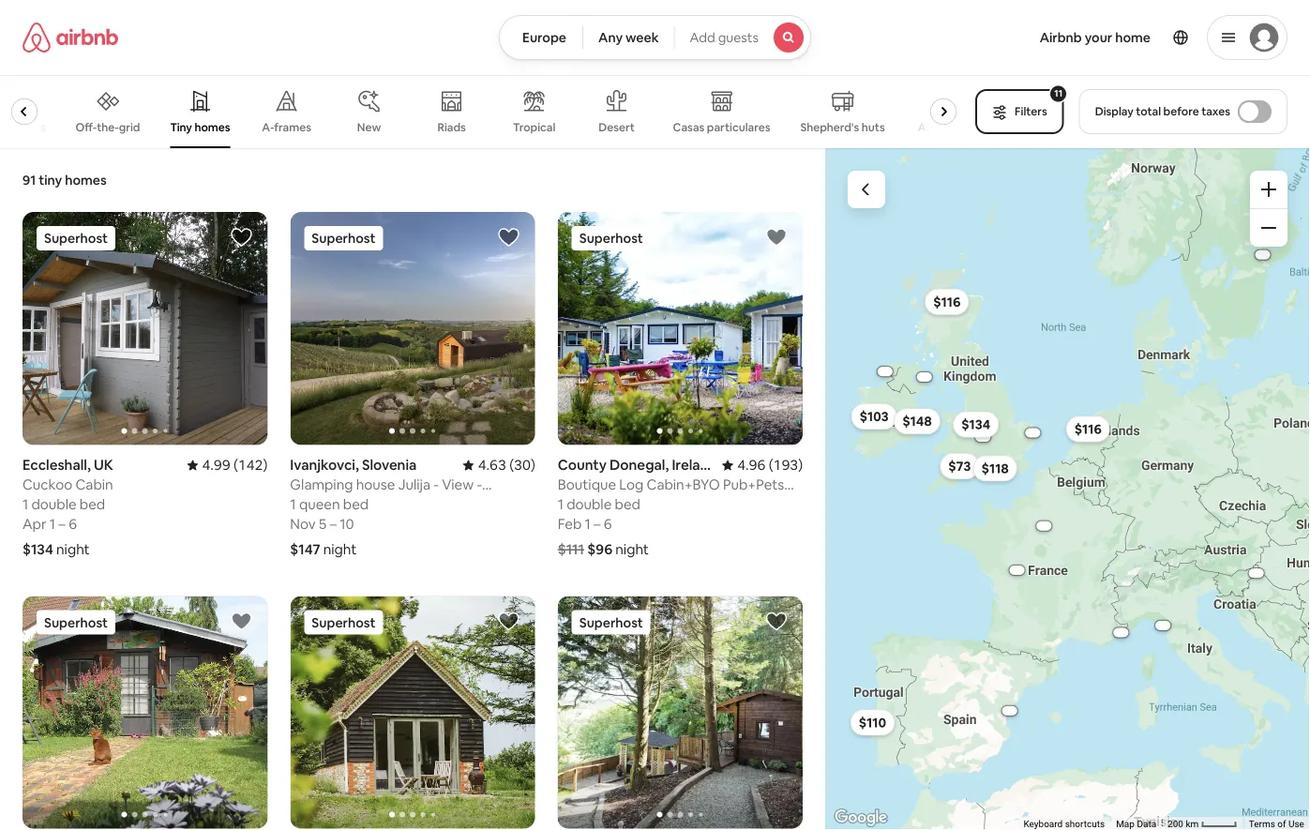 Task type: vqa. For each thing, say whether or not it's contained in the screenshot.
"$118"
yes



Task type: locate. For each thing, give the bounding box(es) containing it.
any week button
[[583, 15, 675, 60]]

0 vertical spatial homes
[[195, 120, 230, 135]]

1 up feb
[[558, 495, 564, 513]]

91 tiny homes
[[23, 172, 107, 189]]

homes
[[195, 120, 230, 135], [65, 172, 107, 189]]

off-the-grid
[[76, 120, 140, 134]]

night down cabin
[[56, 540, 90, 558]]

of
[[1278, 819, 1287, 830]]

ivanjkovci, slovenia
[[290, 456, 417, 474]]

adapted
[[918, 120, 965, 135]]

$73 button
[[940, 453, 980, 479]]

$134 down apr
[[23, 540, 53, 558]]

0 horizontal spatial $134
[[23, 540, 53, 558]]

1 queen bed nov 5 – 10 $147 night
[[290, 495, 369, 558]]

2 horizontal spatial night
[[616, 540, 649, 558]]

casas
[[673, 120, 705, 134]]

a-
[[262, 120, 274, 135]]

200
[[1168, 819, 1184, 830]]

bed for 1 queen bed
[[343, 495, 369, 513]]

2 6 from the left
[[604, 515, 612, 533]]

slovenia
[[362, 456, 417, 474]]

$134 up $73 button
[[962, 416, 991, 433]]

none search field containing europe
[[499, 15, 811, 60]]

1 bed from the left
[[80, 495, 105, 513]]

1 horizontal spatial –
[[330, 515, 337, 533]]

– inside 1 queen bed nov 5 – 10 $147 night
[[330, 515, 337, 533]]

11
[[1055, 87, 1063, 99]]

a-frames
[[262, 120, 311, 135]]

1
[[23, 495, 28, 513], [290, 495, 296, 513], [558, 495, 564, 513], [50, 515, 55, 533], [585, 515, 591, 533]]

5
[[319, 515, 327, 533]]

– for feb
[[594, 515, 601, 533]]

tiny
[[39, 172, 62, 189]]

2 horizontal spatial –
[[594, 515, 601, 533]]

4.63
[[478, 456, 506, 474]]

queen
[[299, 495, 340, 513]]

– right apr
[[58, 515, 66, 533]]

– inside 1 double bed feb 1 – 6 $111 $96 night
[[594, 515, 601, 533]]

before
[[1164, 104, 1199, 119]]

0 horizontal spatial homes
[[65, 172, 107, 189]]

$134 $118
[[962, 416, 1009, 477]]

night inside 1 double bed feb 1 – 6 $111 $96 night
[[616, 540, 649, 558]]

4.96
[[737, 456, 766, 474]]

add guests
[[690, 29, 759, 46]]

0 vertical spatial $116
[[934, 293, 961, 310]]

1 horizontal spatial $116
[[1075, 421, 1102, 438]]

(142)
[[234, 456, 268, 474]]

add to wishlist: county wicklow, ireland image
[[766, 610, 788, 633]]

2 – from the left
[[330, 515, 337, 533]]

add to wishlist: ivanjkovci, slovenia image
[[498, 226, 520, 249]]

None search field
[[499, 15, 811, 60]]

– inside 'eccleshall, uk cuckoo cabin 1 double bed apr 1 – 6 $134 night'
[[58, 515, 66, 533]]

double up feb
[[567, 495, 612, 513]]

terms of use
[[1249, 819, 1305, 830]]

1 horizontal spatial 6
[[604, 515, 612, 533]]

1 horizontal spatial bed
[[343, 495, 369, 513]]

cabin
[[76, 475, 113, 494]]

google image
[[830, 806, 892, 830]]

1 – from the left
[[58, 515, 66, 533]]

1 horizontal spatial $116 button
[[1066, 416, 1111, 442]]

3 – from the left
[[594, 515, 601, 533]]

homes inside 'group'
[[195, 120, 230, 135]]

1 6 from the left
[[69, 515, 77, 533]]

eccleshall, uk cuckoo cabin 1 double bed apr 1 – 6 $134 night
[[23, 456, 113, 558]]

4.96 out of 5 average rating,  193 reviews image
[[722, 456, 803, 474]]

add guests button
[[674, 15, 811, 60]]

bed inside 1 double bed feb 1 – 6 $111 $96 night
[[615, 495, 641, 513]]

bed inside 1 queen bed nov 5 – 10 $147 night
[[343, 495, 369, 513]]

– right 5
[[330, 515, 337, 533]]

google map
showing 20 stays. region
[[826, 148, 1310, 830]]

4.99
[[202, 456, 230, 474]]

0 horizontal spatial night
[[56, 540, 90, 558]]

tiny homes
[[170, 120, 230, 135]]

$103
[[860, 408, 889, 425]]

ivanjkovci,
[[290, 456, 359, 474]]

double down cuckoo
[[31, 495, 76, 513]]

filters button
[[976, 89, 1064, 134]]

2 double from the left
[[567, 495, 612, 513]]

$111
[[558, 540, 584, 558]]

4.63 (30)
[[478, 456, 535, 474]]

1 vertical spatial $134
[[23, 540, 53, 558]]

1 double from the left
[[31, 495, 76, 513]]

group
[[0, 75, 968, 148], [23, 212, 268, 445], [290, 212, 535, 445], [558, 212, 803, 445], [23, 596, 268, 829], [290, 596, 535, 829], [558, 596, 803, 829]]

keyboard shortcuts
[[1024, 819, 1105, 830]]

3 bed from the left
[[615, 495, 641, 513]]

1 horizontal spatial double
[[567, 495, 612, 513]]

1 horizontal spatial $134
[[962, 416, 991, 433]]

add to wishlist: privett, uk image
[[498, 610, 520, 633]]

$103 $116
[[860, 408, 1102, 438]]

6
[[69, 515, 77, 533], [604, 515, 612, 533]]

6 up $96
[[604, 515, 612, 533]]

0 horizontal spatial double
[[31, 495, 76, 513]]

1 horizontal spatial homes
[[195, 120, 230, 135]]

airbnb
[[1040, 29, 1082, 46]]

200 km
[[1168, 819, 1202, 830]]

$116
[[934, 293, 961, 310], [1075, 421, 1102, 438]]

night down 10 at the bottom of the page
[[323, 540, 357, 558]]

1 vertical spatial $116
[[1075, 421, 1102, 438]]

your
[[1085, 29, 1113, 46]]

guests
[[718, 29, 759, 46]]

night right $96
[[616, 540, 649, 558]]

0 vertical spatial $134
[[962, 416, 991, 433]]

2 bed from the left
[[343, 495, 369, 513]]

6 right apr
[[69, 515, 77, 533]]

desert
[[599, 120, 635, 135]]

bed
[[80, 495, 105, 513], [343, 495, 369, 513], [615, 495, 641, 513]]

1 night from the left
[[56, 540, 90, 558]]

display total before taxes button
[[1079, 89, 1288, 134]]

– up $96
[[594, 515, 601, 533]]

$110
[[859, 714, 887, 731]]

tiny
[[170, 120, 192, 135]]

the-
[[97, 120, 119, 134]]

1 up apr
[[23, 495, 28, 513]]

0 horizontal spatial –
[[58, 515, 66, 533]]

keyboard
[[1024, 819, 1063, 830]]

0 vertical spatial $116 button
[[925, 289, 969, 315]]

1 double bed feb 1 – 6 $111 $96 night
[[558, 495, 649, 558]]

off-
[[76, 120, 97, 134]]

map data button
[[1117, 818, 1157, 830]]

1 horizontal spatial night
[[323, 540, 357, 558]]

3 night from the left
[[616, 540, 649, 558]]

–
[[58, 515, 66, 533], [330, 515, 337, 533], [594, 515, 601, 533]]

1 up nov
[[290, 495, 296, 513]]

0 horizontal spatial 6
[[69, 515, 77, 533]]

huts
[[862, 120, 885, 134]]

home
[[1116, 29, 1151, 46]]

6 inside 'eccleshall, uk cuckoo cabin 1 double bed apr 1 – 6 $134 night'
[[69, 515, 77, 533]]

airbnb your home
[[1040, 29, 1151, 46]]

91
[[23, 172, 36, 189]]

1 right apr
[[50, 515, 55, 533]]

2 horizontal spatial bed
[[615, 495, 641, 513]]

$148 button
[[894, 408, 941, 434]]

$118
[[982, 460, 1009, 477]]

zoom in image
[[1262, 182, 1277, 197]]

$103 button
[[851, 404, 897, 430]]

0 horizontal spatial bed
[[80, 495, 105, 513]]

display total before taxes
[[1095, 104, 1231, 119]]

night
[[56, 540, 90, 558], [323, 540, 357, 558], [616, 540, 649, 558]]

2 night from the left
[[323, 540, 357, 558]]

1 right feb
[[585, 515, 591, 533]]



Task type: describe. For each thing, give the bounding box(es) containing it.
km
[[1186, 819, 1199, 830]]

grid
[[119, 120, 140, 134]]

add to wishlist: place to stay in breuillet, france image
[[230, 610, 253, 633]]

taxes
[[1202, 104, 1231, 119]]

particulares
[[707, 120, 771, 134]]

any
[[599, 29, 623, 46]]

0 horizontal spatial $116
[[934, 293, 961, 310]]

double inside 'eccleshall, uk cuckoo cabin 1 double bed apr 1 – 6 $134 night'
[[31, 495, 76, 513]]

shepherd's
[[801, 120, 859, 134]]

any week
[[599, 29, 659, 46]]

1 vertical spatial homes
[[65, 172, 107, 189]]

$134 button
[[953, 411, 999, 438]]

zoom out image
[[1262, 220, 1277, 235]]

(193)
[[769, 456, 803, 474]]

night inside 1 queen bed nov 5 – 10 $147 night
[[323, 540, 357, 558]]

(30)
[[510, 456, 535, 474]]

double inside 1 double bed feb 1 – 6 $111 $96 night
[[567, 495, 612, 513]]

new
[[357, 120, 381, 135]]

cuckoo
[[23, 475, 72, 494]]

nov
[[290, 515, 316, 533]]

$73
[[949, 458, 971, 475]]

$96
[[588, 540, 613, 558]]

terms of use link
[[1249, 819, 1305, 830]]

week
[[626, 29, 659, 46]]

$110 button
[[851, 710, 895, 736]]

europe
[[523, 29, 567, 46]]

terms
[[1249, 819, 1276, 830]]

profile element
[[834, 0, 1288, 75]]

$147
[[290, 540, 320, 558]]

4.96 (193)
[[737, 456, 803, 474]]

riads
[[438, 120, 466, 135]]

use
[[1289, 819, 1305, 830]]

$118 button
[[973, 455, 1018, 482]]

add to wishlist: county donegal, ireland image
[[766, 226, 788, 249]]

europe button
[[499, 15, 584, 60]]

feb
[[558, 515, 582, 533]]

– for nov
[[330, 515, 337, 533]]

1 inside 1 queen bed nov 5 – 10 $147 night
[[290, 495, 296, 513]]

200 km button
[[1162, 817, 1244, 830]]

airbnb your home link
[[1029, 18, 1162, 57]]

map data
[[1117, 819, 1157, 830]]

4.99 (142)
[[202, 456, 268, 474]]

shepherd's huts
[[801, 120, 885, 134]]

$134 inside $134 $118
[[962, 416, 991, 433]]

eccleshall,
[[23, 456, 91, 474]]

bed inside 'eccleshall, uk cuckoo cabin 1 double bed apr 1 – 6 $134 night'
[[80, 495, 105, 513]]

1 vertical spatial $116 button
[[1066, 416, 1111, 442]]

display
[[1095, 104, 1134, 119]]

total
[[1136, 104, 1161, 119]]

0 horizontal spatial $116 button
[[925, 289, 969, 315]]

shortcuts
[[1065, 819, 1105, 830]]

4.63 out of 5 average rating,  30 reviews image
[[463, 456, 535, 474]]

night inside 'eccleshall, uk cuckoo cabin 1 double bed apr 1 – 6 $134 night'
[[56, 540, 90, 558]]

$134 inside 'eccleshall, uk cuckoo cabin 1 double bed apr 1 – 6 $134 night'
[[23, 540, 53, 558]]

data
[[1137, 819, 1157, 830]]

frames
[[274, 120, 311, 135]]

filters
[[1015, 104, 1048, 119]]

map
[[1117, 819, 1135, 830]]

uk
[[94, 456, 113, 474]]

10
[[340, 515, 354, 533]]

4.99 out of 5 average rating,  142 reviews image
[[187, 456, 268, 474]]

apr
[[23, 515, 46, 533]]

add to wishlist: eccleshall, uk image
[[230, 226, 253, 249]]

keyboard shortcuts button
[[1024, 818, 1105, 830]]

6 inside 1 double bed feb 1 – 6 $111 $96 night
[[604, 515, 612, 533]]

group containing off-the-grid
[[0, 75, 968, 148]]

casas particulares
[[673, 120, 771, 134]]

add
[[690, 29, 715, 46]]

bed for 1 double bed
[[615, 495, 641, 513]]

$116 inside $103 $116
[[1075, 421, 1102, 438]]

$148
[[903, 413, 932, 430]]

tropical
[[513, 120, 556, 135]]



